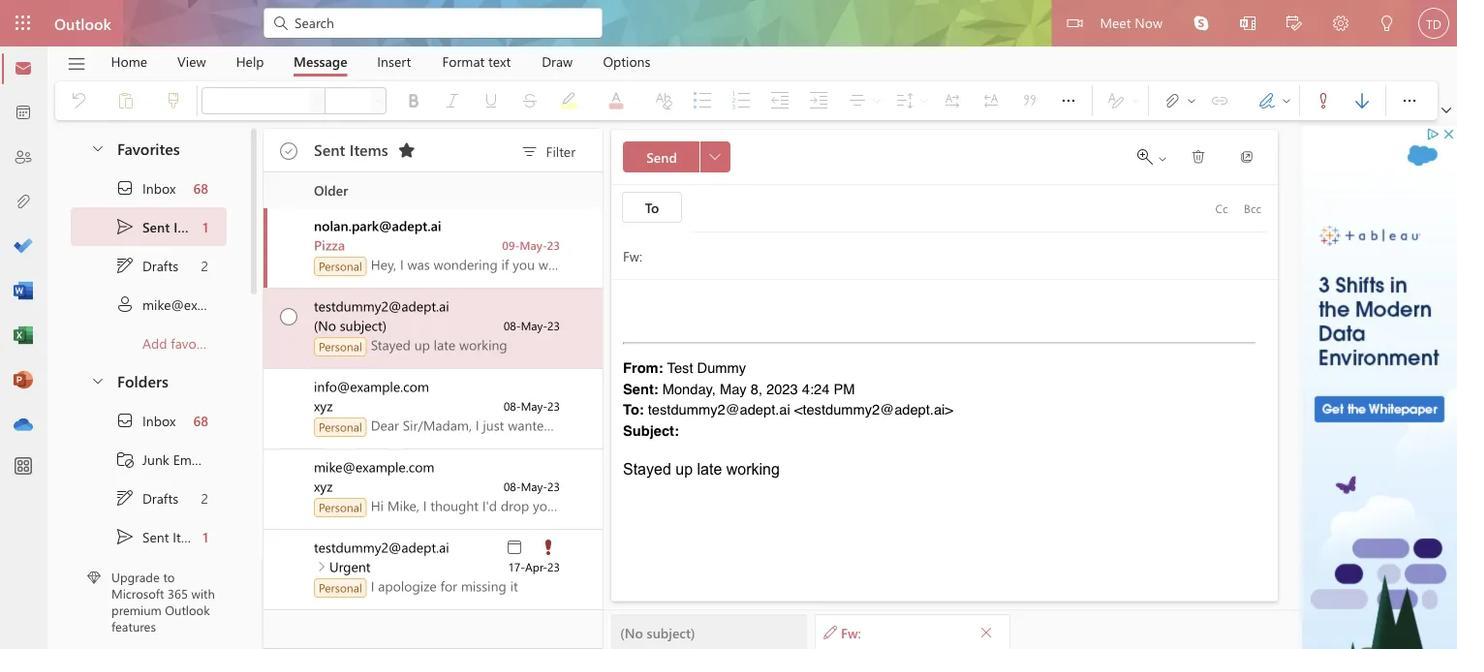 Task type: describe. For each thing, give the bounding box(es) containing it.
message button
[[279, 47, 362, 77]]

with
[[191, 585, 215, 602]]

may- for info@example.com
[[521, 398, 548, 414]]

cc
[[1216, 201, 1228, 216]]

info@example.com
[[314, 377, 429, 395]]

2 for 
[[201, 257, 208, 274]]

 button
[[57, 47, 96, 80]]

outlook inside upgrade to microsoft 365 with premium outlook features
[[165, 601, 210, 618]]

premium features image
[[87, 571, 101, 585]]

subject) inside button
[[647, 623, 695, 641]]

xyz for info@example.com
[[314, 397, 333, 415]]

older
[[314, 181, 348, 199]]


[[115, 450, 135, 469]]

include group
[[1153, 81, 1295, 120]]

select a conversation checkbox for urgent
[[267, 530, 314, 572]]

microsoft
[[111, 585, 164, 602]]

sent inside the favorites tree
[[142, 218, 170, 236]]

 button
[[1318, 0, 1364, 49]]

may- for nolan.park@adept.ai
[[520, 237, 547, 253]]

Select a conversation checkbox
[[267, 208, 314, 250]]

favorite
[[171, 334, 216, 352]]

23 for info@example.com
[[548, 398, 560, 414]]

1 inside the favorites tree
[[203, 218, 208, 236]]

09-may-23
[[502, 237, 560, 253]]

 for 
[[115, 178, 135, 198]]

 button
[[973, 619, 1000, 646]]

working inside reading pane main content
[[726, 460, 780, 478]]

2 1 from the top
[[203, 528, 208, 546]]

 button down message button
[[310, 87, 326, 114]]


[[1314, 91, 1333, 110]]

to
[[163, 569, 175, 586]]

meet
[[1100, 13, 1131, 31]]

options
[[603, 52, 651, 70]]

pm
[[834, 380, 855, 397]]

 for 
[[115, 411, 135, 430]]

 button inside favorites tree item
[[80, 130, 113, 166]]

to
[[645, 198, 659, 216]]

up inside reading pane main content
[[676, 460, 693, 478]]

people image
[[14, 148, 33, 168]]

stayed inside personal stayed up late working
[[371, 336, 411, 354]]

(no inside button
[[620, 623, 643, 641]]

 mike@example.com
[[115, 295, 263, 314]]

late inside personal stayed up late working
[[434, 336, 456, 354]]

options button
[[589, 47, 665, 77]]

personal stayed up late working
[[319, 336, 507, 354]]

 
[[1258, 91, 1293, 110]]

 tree item for 
[[71, 246, 227, 285]]

08-may-23 for testdummy2@adept.ai
[[504, 318, 560, 333]]

apologize
[[378, 577, 437, 595]]

 inside ' '
[[1281, 95, 1293, 107]]

 for  popup button on the right top
[[1400, 91, 1420, 110]]


[[1333, 16, 1349, 31]]

format text
[[442, 52, 511, 70]]

 inside select all messages checkbox
[[280, 142, 297, 160]]

subject:
[[623, 422, 679, 439]]

bcc
[[1244, 201, 1262, 216]]

favorites tree
[[71, 122, 263, 362]]

 button
[[1178, 0, 1225, 47]]

sent:
[[623, 380, 659, 397]]

 
[[1138, 149, 1169, 165]]

to do image
[[14, 237, 33, 257]]

mike@example.com inside  mike@example.com
[[142, 295, 263, 313]]

 button
[[1228, 141, 1266, 172]]

 button
[[1364, 0, 1411, 49]]


[[505, 538, 524, 557]]


[[1287, 16, 1302, 31]]

late inside reading pane main content
[[697, 460, 722, 478]]

 filter
[[520, 142, 576, 162]]

message
[[294, 52, 348, 70]]

xyz for mike@example.com
[[314, 477, 333, 495]]

calendar image
[[14, 104, 33, 123]]

stayed up late working
[[623, 460, 780, 478]]

 button
[[391, 135, 422, 166]]

from:
[[623, 359, 663, 376]]

items inside tree
[[173, 528, 205, 546]]

 for 
[[115, 256, 135, 275]]

mail image
[[14, 59, 33, 78]]

23 for mike@example.com
[[548, 479, 560, 494]]

Select all messages checkbox
[[275, 138, 302, 165]]

drafts for 
[[142, 489, 178, 507]]

08-may-23 for info@example.com
[[504, 398, 560, 414]]


[[271, 14, 291, 33]]

 button
[[1390, 81, 1429, 120]]

23 down 
[[548, 559, 560, 575]]

 inside  
[[1186, 95, 1198, 107]]

1  tree item from the top
[[71, 207, 227, 246]]

files image
[[14, 193, 33, 212]]

08-may-23 for mike@example.com
[[504, 479, 560, 494]]

dummy
[[697, 359, 746, 376]]

items inside sent items 
[[350, 139, 388, 160]]

 button
[[1225, 0, 1271, 49]]

 inside  
[[1157, 153, 1169, 165]]

monday,
[[663, 380, 716, 397]]

cc button
[[1206, 193, 1237, 224]]

urgent
[[329, 558, 371, 576]]

Font text field
[[203, 89, 309, 112]]

text
[[488, 52, 511, 70]]

 inside tree
[[115, 527, 135, 546]]


[[1067, 16, 1083, 31]]

09-
[[502, 237, 520, 253]]


[[1194, 16, 1209, 31]]

Font size text field
[[326, 89, 370, 112]]


[[1163, 91, 1182, 110]]

 button
[[1049, 81, 1088, 120]]

tags group
[[1304, 81, 1382, 116]]

pizza
[[314, 236, 345, 254]]

now
[[1135, 13, 1163, 31]]

inbox for 
[[142, 179, 176, 197]]

td image
[[1419, 8, 1450, 39]]

reading pane main content
[[604, 121, 1297, 649]]

 inside the favorites tree
[[115, 217, 135, 236]]

4:24
[[802, 380, 830, 397]]

upgrade to microsoft 365 with premium outlook features
[[111, 569, 215, 635]]

testdummy2@adept.ai for (no subject)
[[314, 297, 449, 315]]

2 vertical spatial sent
[[142, 528, 169, 546]]

i
[[371, 577, 374, 595]]

folders tree item
[[71, 362, 227, 401]]

 right font size text field at left
[[373, 95, 385, 107]]

mike@example.com inside message list list box
[[314, 458, 435, 476]]

help button
[[222, 47, 279, 77]]

68 for 
[[193, 412, 208, 429]]

 tree item for 
[[71, 401, 227, 440]]

send
[[646, 148, 677, 166]]

17-
[[508, 559, 525, 575]]

junk
[[142, 450, 169, 468]]

for
[[440, 577, 457, 595]]

insert
[[377, 52, 411, 70]]

 urgent
[[313, 558, 371, 576]]

may- for mike@example.com
[[521, 479, 548, 494]]

format text button
[[428, 47, 525, 77]]

08- for mike@example.com
[[504, 479, 521, 494]]

Add a subject text field
[[611, 240, 1249, 271]]

basic text group
[[202, 81, 1088, 120]]



Task type: locate. For each thing, give the bounding box(es) containing it.
2 68 from the top
[[193, 412, 208, 429]]

0 horizontal spatial subject)
[[340, 316, 387, 334]]

2  from the left
[[1400, 91, 1420, 110]]

 tree item up the  at top
[[71, 246, 227, 285]]

08-may-23
[[504, 318, 560, 333], [504, 398, 560, 414], [504, 479, 560, 494]]

stayed down subject:
[[623, 460, 671, 478]]

fw:
[[841, 623, 861, 641]]

select a conversation checkbox down  checkbox in the left of the page
[[267, 369, 314, 411]]

1 vertical spatial  tree item
[[71, 401, 227, 440]]

1 vertical spatial 
[[115, 488, 135, 508]]

tab list
[[96, 47, 666, 77]]

2  sent items 1 from the top
[[115, 527, 208, 546]]

0 vertical spatial  tree item
[[71, 207, 227, 246]]

premium
[[111, 601, 162, 618]]

 
[[1163, 91, 1198, 110]]

2 vertical spatial 08-
[[504, 479, 521, 494]]

1 vertical spatial (no
[[620, 623, 643, 641]]

68 down favorites tree item
[[193, 179, 208, 197]]

68 inside the favorites tree
[[193, 179, 208, 197]]

1 vertical spatial 
[[280, 308, 297, 326]]

excel image
[[14, 327, 33, 346]]

Select a conversation checkbox
[[267, 369, 314, 411], [267, 530, 314, 572]]

1 vertical spatial sent
[[142, 218, 170, 236]]


[[1353, 91, 1372, 110]]

0 vertical spatial items
[[350, 139, 388, 160]]

0 vertical spatial 
[[280, 142, 297, 160]]

0 vertical spatial late
[[434, 336, 456, 354]]

home
[[111, 52, 147, 70]]

tab list inside application
[[96, 47, 666, 77]]

 tree item
[[71, 207, 227, 246], [71, 517, 227, 556]]

68 inside tree
[[193, 412, 208, 429]]

23 right 09-
[[547, 237, 560, 253]]

missing
[[461, 577, 507, 595]]

mike@example.com down info@example.com
[[314, 458, 435, 476]]

2  drafts from the top
[[115, 488, 178, 508]]

1 xyz from the top
[[314, 397, 333, 415]]

meet now
[[1100, 13, 1163, 31]]

 button
[[1179, 141, 1218, 172]]

23 left to:
[[548, 398, 560, 414]]

 inbox for 
[[115, 411, 176, 430]]

1 horizontal spatial late
[[697, 460, 722, 478]]

 button
[[1304, 85, 1343, 116]]


[[1258, 91, 1277, 110]]

1 horizontal spatial up
[[676, 460, 693, 478]]

 drafts down  tree item
[[115, 488, 178, 508]]

personal down pizza
[[319, 258, 362, 274]]

17-apr-23
[[508, 559, 560, 575]]

personal inside personal stayed up late working
[[319, 339, 362, 354]]

word image
[[14, 282, 33, 301]]

inbox
[[142, 179, 176, 197], [142, 412, 176, 429]]

23
[[547, 237, 560, 253], [548, 318, 560, 333], [548, 398, 560, 414], [548, 479, 560, 494], [548, 559, 560, 575]]

1  tree item from the top
[[71, 246, 227, 285]]

add favorite
[[142, 334, 216, 352]]

 tree item inside the favorites tree
[[71, 246, 227, 285]]

personal for info@example.com
[[319, 419, 362, 435]]

1 vertical spatial select a conversation checkbox
[[267, 530, 314, 572]]

testdummy2@adept.ai up the urgent
[[314, 538, 449, 556]]

1  from the left
[[1059, 91, 1078, 110]]

0 vertical spatial drafts
[[142, 257, 178, 274]]

email
[[173, 450, 205, 468]]

08-
[[504, 318, 521, 333], [504, 398, 521, 414], [504, 479, 521, 494]]

0 vertical spatial  inbox
[[115, 178, 176, 198]]

1  inbox from the top
[[115, 178, 176, 198]]

1 horizontal spatial stayed
[[623, 460, 671, 478]]

 inbox inside the favorites tree
[[115, 178, 176, 198]]

23 for testdummy2@adept.ai
[[548, 318, 560, 333]]

2 08-may-23 from the top
[[504, 398, 560, 414]]

onedrive image
[[14, 416, 33, 435]]

0 vertical spatial (no subject)
[[314, 316, 387, 334]]

Search field
[[293, 12, 591, 32]]

0 vertical spatial subject)
[[340, 316, 387, 334]]

0 vertical spatial  tree item
[[71, 169, 227, 207]]

1 vertical spatial 
[[709, 151, 721, 163]]

 up 
[[115, 411, 135, 430]]

inbox inside the favorites tree
[[142, 179, 176, 197]]


[[1191, 149, 1206, 165]]

0 horizontal spatial 
[[1059, 91, 1078, 110]]

0 vertical spatial mike@example.com
[[142, 295, 263, 313]]

nolan.park@adept.ai
[[314, 217, 441, 234]]

0 vertical spatial testdummy2@adept.ai
[[314, 297, 449, 315]]

0 vertical spatial outlook
[[54, 13, 111, 33]]

1 horizontal spatial 
[[1442, 106, 1451, 115]]

2 vertical spatial items
[[173, 528, 205, 546]]

 tree item for 
[[71, 169, 227, 207]]


[[312, 95, 324, 107], [373, 95, 385, 107], [1186, 95, 1198, 107], [1281, 95, 1293, 107], [90, 140, 106, 156], [1157, 153, 1169, 165], [90, 373, 106, 388]]

personal inside personal i apologize for missing it
[[319, 580, 362, 595]]

2 down email
[[201, 489, 208, 507]]

 tree item
[[71, 246, 227, 285], [71, 479, 227, 517]]

2 select a conversation checkbox from the top
[[267, 530, 314, 572]]

may
[[720, 380, 747, 397]]

draw
[[542, 52, 573, 70]]

personal down info@example.com
[[319, 419, 362, 435]]

1 up  mike@example.com
[[203, 218, 208, 236]]

(no subject) inside (no subject) button
[[620, 623, 695, 641]]

1 up 'with'
[[203, 528, 208, 546]]

0 horizontal spatial (no subject)
[[314, 316, 387, 334]]

items left  button
[[350, 139, 388, 160]]

items inside the favorites tree
[[174, 218, 207, 236]]

0 vertical spatial sent
[[314, 139, 345, 160]]

 for  dropdown button
[[1059, 91, 1078, 110]]

1 vertical spatial  drafts
[[115, 488, 178, 508]]

 inbox for 
[[115, 178, 176, 198]]

favorites tree item
[[71, 130, 227, 169]]

stayed up info@example.com
[[371, 336, 411, 354]]

1  sent items 1 from the top
[[115, 217, 208, 236]]

personal for nolan.park@adept.ai
[[319, 258, 362, 274]]

drafts
[[142, 257, 178, 274], [142, 489, 178, 507]]

0 vertical spatial 
[[115, 178, 135, 198]]

68 up email
[[193, 412, 208, 429]]

0 vertical spatial 2
[[201, 257, 208, 274]]

(no subject) button
[[611, 614, 807, 649]]

2  from the top
[[115, 527, 135, 546]]

3 08-may-23 from the top
[[504, 479, 560, 494]]


[[1239, 149, 1255, 165]]

up inside personal stayed up late working
[[414, 336, 430, 354]]

inbox up  junk email
[[142, 412, 176, 429]]

 left favorites
[[90, 140, 106, 156]]


[[313, 559, 329, 575]]

 tree item
[[71, 285, 263, 324]]

1 vertical spatial outlook
[[165, 601, 210, 618]]

personal up info@example.com
[[319, 339, 362, 354]]

 inbox down favorites tree item
[[115, 178, 176, 198]]

to button
[[622, 192, 682, 223]]

1 vertical spatial up
[[676, 460, 693, 478]]

 left  popup button
[[1400, 91, 1420, 110]]

0 vertical spatial (no
[[314, 316, 336, 334]]

clipboard group
[[59, 81, 193, 120]]

0 vertical spatial  tree item
[[71, 246, 227, 285]]

0 vertical spatial 
[[115, 256, 135, 275]]

subject)
[[340, 316, 387, 334], [647, 623, 695, 641]]

1 vertical spatial items
[[174, 218, 207, 236]]

0 horizontal spatial 
[[709, 151, 721, 163]]

1 horizontal spatial 
[[1400, 91, 1420, 110]]

 inside the favorites tree
[[115, 178, 135, 198]]

 button right font size text field at left
[[371, 87, 387, 114]]

0 vertical spatial xyz
[[314, 397, 333, 415]]

 down 
[[115, 488, 135, 508]]

0 horizontal spatial stayed
[[371, 336, 411, 354]]

2 vertical spatial 08-may-23
[[504, 479, 560, 494]]

 tree item up upgrade
[[71, 517, 227, 556]]

0 vertical spatial 
[[1442, 106, 1451, 115]]

sent right 
[[314, 139, 345, 160]]

1 vertical spatial 1
[[203, 528, 208, 546]]

Select a conversation checkbox
[[267, 289, 314, 330]]

1 08- from the top
[[504, 318, 521, 333]]

testdummy2@adept.ai inside the 'from: test dummy sent: monday, may 8, 2023 4:24 pm to: testdummy2@adept.ai <testdummy2@adept.ai> subject:'
[[648, 401, 790, 418]]

to:
[[623, 401, 644, 418]]

1 select a conversation checkbox from the top
[[267, 369, 314, 411]]

(no
[[314, 316, 336, 334], [620, 623, 643, 641]]

select a conversation checkbox for 08-may-23
[[267, 369, 314, 411]]

 sent items 1 up to
[[115, 527, 208, 546]]

 left folders
[[90, 373, 106, 388]]

 button
[[700, 141, 731, 172]]

 drafts for 
[[115, 256, 178, 275]]

0 vertical spatial select a conversation checkbox
[[267, 369, 314, 411]]

2  tree item from the top
[[71, 401, 227, 440]]

0 horizontal spatial (no
[[314, 316, 336, 334]]

23 down 09-may-23
[[548, 318, 560, 333]]

1 vertical spatial testdummy2@adept.ai
[[648, 401, 790, 418]]

0 horizontal spatial working
[[459, 336, 507, 354]]

3 08- from the top
[[504, 479, 521, 494]]

older heading
[[264, 172, 603, 208]]

2 08- from the top
[[504, 398, 521, 414]]


[[1059, 91, 1078, 110], [1400, 91, 1420, 110]]

1  from the top
[[280, 142, 297, 160]]

1 horizontal spatial (no
[[620, 623, 643, 641]]

folders
[[117, 370, 168, 391]]

2023
[[766, 380, 798, 397]]

0 vertical spatial 08-may-23
[[504, 318, 560, 333]]

 button inside "folders" tree item
[[80, 362, 113, 398]]

outlook banner
[[0, 0, 1457, 49]]

0 vertical spatial stayed
[[371, 336, 411, 354]]

xyz
[[314, 397, 333, 415], [314, 477, 333, 495]]

2 vertical spatial testdummy2@adept.ai
[[314, 538, 449, 556]]

1 08-may-23 from the top
[[504, 318, 560, 333]]

view
[[177, 52, 206, 70]]

1 vertical spatial subject)
[[647, 623, 695, 641]]


[[115, 256, 135, 275], [115, 488, 135, 508]]

0 vertical spatial inbox
[[142, 179, 176, 197]]

personal i apologize for missing it
[[319, 577, 518, 595]]

2 personal from the top
[[319, 339, 362, 354]]

drafts for 
[[142, 257, 178, 274]]

2  from the top
[[115, 488, 135, 508]]


[[281, 142, 297, 158]]

test
[[667, 359, 693, 376]]

drafts inside the favorites tree
[[142, 257, 178, 274]]

testdummy2@adept.ai up personal stayed up late working
[[314, 297, 449, 315]]

0 vertical spatial up
[[414, 336, 430, 354]]

2 inside the favorites tree
[[201, 257, 208, 274]]

1  from the top
[[115, 178, 135, 198]]

2  tree item from the top
[[71, 517, 227, 556]]

 inside dropdown button
[[1059, 91, 1078, 110]]

2 for 
[[201, 489, 208, 507]]

select a conversation checkbox left the urgent
[[267, 530, 314, 572]]

 tree item for 
[[71, 479, 227, 517]]

1 vertical spatial mike@example.com
[[314, 458, 435, 476]]

testdummy2@adept.ai down may
[[648, 401, 790, 418]]

 drafts up  tree item
[[115, 256, 178, 275]]

 right  popup button on the right top
[[1442, 106, 1451, 115]]

1 vertical spatial 
[[115, 411, 135, 430]]

1 inbox from the top
[[142, 179, 176, 197]]

2 2 from the top
[[201, 489, 208, 507]]

2  from the top
[[115, 411, 135, 430]]

powerpoint image
[[14, 371, 33, 390]]

 junk email
[[115, 450, 205, 469]]

1 vertical spatial 68
[[193, 412, 208, 429]]

1 vertical spatial working
[[726, 460, 780, 478]]

0 vertical spatial working
[[459, 336, 507, 354]]

 down favorites tree item
[[115, 178, 135, 198]]

08- for info@example.com
[[504, 398, 521, 414]]

2  from the top
[[280, 308, 297, 326]]

left-rail-appbar navigation
[[4, 47, 43, 448]]

sent items heading
[[314, 129, 422, 172]]

08- for testdummy2@adept.ai
[[504, 318, 521, 333]]

1 vertical spatial 08-
[[504, 398, 521, 414]]

8,
[[751, 380, 763, 397]]


[[115, 217, 135, 236], [115, 527, 135, 546]]

may-
[[520, 237, 547, 253], [521, 318, 548, 333], [521, 398, 548, 414], [521, 479, 548, 494]]

 up upgrade
[[115, 527, 135, 546]]

1 vertical spatial stayed
[[623, 460, 671, 478]]

1 68 from the top
[[193, 179, 208, 197]]

2 xyz from the top
[[314, 477, 333, 495]]

3 personal from the top
[[319, 419, 362, 435]]

testdummy2@adept.ai for 
[[314, 538, 449, 556]]

1  tree item from the top
[[71, 169, 227, 207]]

0 vertical spatial  sent items 1
[[115, 217, 208, 236]]

outlook inside banner
[[54, 13, 111, 33]]

format
[[442, 52, 485, 70]]

view button
[[163, 47, 221, 77]]

2  inbox from the top
[[115, 411, 176, 430]]

1 vertical spatial drafts
[[142, 489, 178, 507]]

1 vertical spatial  tree item
[[71, 479, 227, 517]]

 left font size text field at left
[[312, 95, 324, 107]]

1 vertical spatial late
[[697, 460, 722, 478]]

1 vertical spatial 
[[115, 527, 135, 546]]

0 vertical spatial 
[[115, 217, 135, 236]]

1 personal from the top
[[319, 258, 362, 274]]

drafts up  tree item
[[142, 257, 178, 274]]

 for  dropdown button
[[709, 151, 721, 163]]

personal for mike@example.com
[[319, 499, 362, 515]]

inbox for 
[[142, 412, 176, 429]]

xyz down info@example.com
[[314, 397, 333, 415]]

 drafts for 
[[115, 488, 178, 508]]

message list section
[[264, 124, 603, 648]]

 right 
[[1157, 153, 1169, 165]]

365
[[168, 585, 188, 602]]

 button
[[1271, 0, 1318, 49]]

late
[[434, 336, 456, 354], [697, 460, 722, 478]]


[[115, 295, 135, 314]]

working inside personal stayed up late working
[[459, 336, 507, 354]]

application containing outlook
[[0, 0, 1457, 649]]

upgrade
[[111, 569, 160, 586]]

1  drafts from the top
[[115, 256, 178, 275]]

stayed inside reading pane main content
[[623, 460, 671, 478]]

add favorite tree item
[[71, 324, 227, 362]]

1 vertical spatial  sent items 1
[[115, 527, 208, 546]]

tree inside application
[[71, 401, 227, 649]]

items up  mike@example.com
[[174, 218, 207, 236]]

draw button
[[527, 47, 587, 77]]

23 for nolan.park@adept.ai
[[547, 237, 560, 253]]

working
[[459, 336, 507, 354], [726, 460, 780, 478]]

 right 
[[1186, 95, 1198, 107]]

tab list containing home
[[96, 47, 666, 77]]

2 drafts from the top
[[142, 489, 178, 507]]

1 horizontal spatial working
[[726, 460, 780, 478]]

 inside popup button
[[1442, 106, 1451, 115]]

 button
[[1438, 101, 1455, 120]]

 inside the favorites tree
[[115, 256, 135, 275]]

filter
[[546, 142, 576, 160]]

 inside favorites tree item
[[90, 140, 106, 156]]

items up to
[[173, 528, 205, 546]]

1 vertical spatial xyz
[[314, 477, 333, 495]]

1 drafts from the top
[[142, 257, 178, 274]]

23 up 
[[548, 479, 560, 494]]

sent inside sent items 
[[314, 139, 345, 160]]

message list list box
[[264, 172, 603, 648]]

1 vertical spatial 08-may-23
[[504, 398, 560, 414]]

drafts down  junk email
[[142, 489, 178, 507]]

<testdummy2@adept.ai>
[[794, 401, 953, 418]]

68 for 
[[193, 179, 208, 197]]

 drafts inside the favorites tree
[[115, 256, 178, 275]]

 for  popup button
[[1442, 106, 1451, 115]]

1 horizontal spatial subject)
[[647, 623, 695, 641]]

inbox inside tree
[[142, 412, 176, 429]]

stayed
[[371, 336, 411, 354], [623, 460, 671, 478]]

 search field
[[264, 0, 603, 44]]

0 vertical spatial  drafts
[[115, 256, 178, 275]]

mike@example.com up the favorite
[[142, 295, 263, 313]]

outlook up 
[[54, 13, 111, 33]]

sent up to
[[142, 528, 169, 546]]

 inside dropdown button
[[709, 151, 721, 163]]

tree containing 
[[71, 401, 227, 649]]

personal up " urgent"
[[319, 499, 362, 515]]

bcc button
[[1237, 193, 1268, 224]]

2 up  mike@example.com
[[201, 257, 208, 274]]

1 vertical spatial 2
[[201, 489, 208, 507]]

0 horizontal spatial outlook
[[54, 13, 111, 33]]

1 1 from the top
[[203, 218, 208, 236]]

 inside "folders" tree item
[[90, 373, 106, 388]]

0 vertical spatial 1
[[203, 218, 208, 236]]

1 horizontal spatial (no subject)
[[620, 623, 695, 641]]

application
[[0, 0, 1457, 649]]

 down the 
[[1059, 91, 1078, 110]]

1  from the top
[[115, 256, 135, 275]]

1 vertical spatial (no subject)
[[620, 623, 695, 641]]

 tree item
[[71, 169, 227, 207], [71, 401, 227, 440]]

inbox down favorites tree item
[[142, 179, 176, 197]]

1 horizontal spatial outlook
[[165, 601, 210, 618]]

 up the  at top
[[115, 217, 135, 236]]


[[539, 538, 558, 557]]

0 horizontal spatial up
[[414, 336, 430, 354]]

1 vertical spatial  inbox
[[115, 411, 176, 430]]

1 2 from the top
[[201, 257, 208, 274]]

up up info@example.com
[[414, 336, 430, 354]]

 sent items 1 up  tree item
[[115, 217, 208, 236]]

4 personal from the top
[[319, 499, 362, 515]]

0 horizontal spatial mike@example.com
[[142, 295, 263, 313]]

 tree item down favorites tree item
[[71, 207, 227, 246]]

 inside popup button
[[1400, 91, 1420, 110]]

(no inside message list list box
[[314, 316, 336, 334]]

 button left folders
[[80, 362, 113, 398]]

subject) inside message list list box
[[340, 316, 387, 334]]

1 horizontal spatial mike@example.com
[[314, 458, 435, 476]]

 down font text box
[[280, 142, 297, 160]]

up down subject:
[[676, 460, 693, 478]]


[[397, 140, 416, 160]]

more apps image
[[14, 457, 33, 477]]

 tree item
[[71, 440, 227, 479]]

(no subject) inside message list list box
[[314, 316, 387, 334]]

 sent items 1 inside the favorites tree
[[115, 217, 208, 236]]

tree
[[71, 401, 227, 649]]

5 personal from the top
[[319, 580, 362, 595]]

 down select a conversation checkbox at the left top of page
[[280, 308, 297, 326]]


[[980, 625, 993, 639]]

1 vertical spatial inbox
[[142, 412, 176, 429]]


[[66, 54, 87, 74]]

add
[[142, 334, 167, 352]]

 for 
[[115, 488, 135, 508]]

 inbox down "folders" tree item
[[115, 411, 176, 430]]

0 vertical spatial 68
[[193, 179, 208, 197]]

0 horizontal spatial late
[[434, 336, 456, 354]]

xyz up  'dropdown button'
[[314, 477, 333, 495]]

it
[[510, 577, 518, 595]]

 button left favorites
[[80, 130, 113, 166]]

 tree item down favorites
[[71, 169, 227, 207]]

 right 
[[1281, 95, 1293, 107]]

 tree item down junk
[[71, 479, 227, 517]]

1 vertical spatial  tree item
[[71, 517, 227, 556]]

home button
[[96, 47, 162, 77]]

 inside checkbox
[[280, 308, 297, 326]]

outlook down to
[[165, 601, 210, 618]]

68
[[193, 179, 208, 197], [193, 412, 208, 429]]

may- for testdummy2@adept.ai
[[521, 318, 548, 333]]

2 inbox from the top
[[142, 412, 176, 429]]

1  from the top
[[115, 217, 135, 236]]

2  tree item from the top
[[71, 479, 227, 517]]

personal down " urgent"
[[319, 580, 362, 595]]


[[520, 142, 539, 162]]

 tree item up junk
[[71, 401, 227, 440]]

0 vertical spatial 08-
[[504, 318, 521, 333]]

sent down favorites tree item
[[142, 218, 170, 236]]

 right "send" button
[[709, 151, 721, 163]]

 fw:
[[824, 623, 861, 641]]

send button
[[623, 141, 701, 172]]

 up the  at top
[[115, 256, 135, 275]]



Task type: vqa. For each thing, say whether or not it's contained in the screenshot.
's '' 'TREE ITEM'
yes



